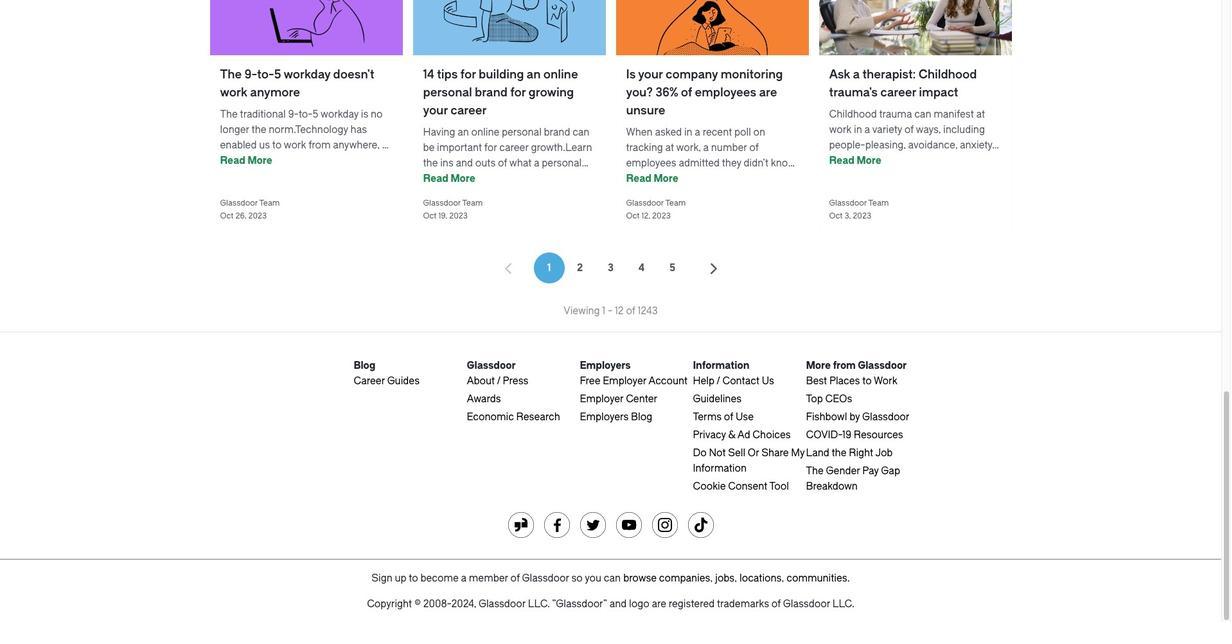 Task type: vqa. For each thing, say whether or not it's contained in the screenshot.
United
no



Task type: describe. For each thing, give the bounding box(es) containing it.
outs
[[476, 158, 496, 169]]

top ceos link
[[807, 393, 853, 405]]

and inside 'childhood trauma can manifest at work in a variety of ways, including people-pleasing, avoidance, anxiety, and depression.workers can learn to manage residual trauma at...'
[[830, 155, 847, 167]]

1 vertical spatial trauma
[[908, 170, 941, 182]]

team inside glassdoor team oct 3, 2023
[[869, 199, 889, 208]]

glassdoor inside glassdoor about / press awards economic research
[[467, 360, 516, 372]]

for for personal
[[485, 142, 497, 154]]

glassdoor left so
[[522, 573, 569, 584]]

childhood trauma can manifest at work in a variety of ways, including people-pleasing, avoidance, anxiety, and depression.workers can learn to manage residual trauma at...
[[830, 109, 996, 182]]

information help / contact us guidelines terms of use privacy & ad choices do not sell or share my information cookie consent tool
[[693, 360, 805, 492]]

share
[[762, 447, 789, 459]]

from inside more from glassdoor best places to work top ceos fishbowl by glassdoor covid-19 resources land the right job the gender pay gap breakdown
[[833, 360, 856, 372]]

a up work,
[[695, 127, 701, 138]]

and left the logo
[[610, 599, 627, 610]]

a inside ask a therapist: childhood trauma's career impact
[[853, 68, 860, 82]]

manifest
[[934, 109, 975, 120]]

of down locations link
[[772, 599, 781, 610]]

the gender pay gap breakdown link
[[807, 465, 901, 492]]

1 vertical spatial personal
[[502, 127, 542, 138]]

read for ask a therapist: childhood trauma's career impact
[[830, 155, 855, 167]]

job
[[876, 447, 893, 459]]

9- inside the traditional 9-to-5 workday is no longer the norm.technology has enabled us to work from anywhere, at any time, and employers are increasingly embracing...
[[288, 109, 299, 120]]

personal inside the 14 tips for building an online personal brand for growing your career
[[423, 86, 472, 100]]

1 employers from the top
[[580, 360, 631, 372]]

recent
[[703, 127, 732, 138]]

2 horizontal spatial brand
[[544, 127, 571, 138]]

avoidance,
[[909, 140, 958, 151]]

work inside 'childhood trauma can manifest at work in a variety of ways, including people-pleasing, avoidance, anxiety, and depression.workers can learn to manage residual trauma at...'
[[830, 124, 852, 136]]

of inside information help / contact us guidelines terms of use privacy & ad choices do not sell or share my information cookie consent tool
[[724, 411, 734, 423]]

read more for ask a therapist: childhood trauma's career impact
[[830, 155, 882, 167]]

14
[[423, 68, 435, 82]]

were
[[656, 173, 678, 185]]

2 employers from the top
[[580, 411, 629, 423]]

is
[[627, 68, 636, 82]]

asked
[[655, 127, 682, 138]]

or
[[748, 447, 760, 459]]

-
[[608, 305, 613, 317]]

prev icon image
[[501, 261, 516, 276]]

account
[[649, 375, 688, 387]]

tracking
[[627, 142, 663, 154]]

can inside "having an online personal brand can be important for career growth.learn the ins and outs of what a personal brand is and why it..."
[[573, 127, 590, 138]]

ad
[[738, 429, 751, 441]]

next icon image
[[706, 261, 722, 276]]

guidelines link
[[693, 393, 742, 405]]

0 vertical spatial employer
[[603, 375, 647, 387]]

gender
[[827, 465, 861, 477]]

and left why
[[462, 173, 479, 185]]

at inside 'childhood trauma can manifest at work in a variety of ways, including people-pleasing, avoidance, anxiety, and depression.workers can learn to manage residual trauma at...'
[[977, 109, 986, 120]]

0 horizontal spatial brand
[[423, 173, 450, 185]]

at...
[[943, 170, 960, 182]]

land the right job link
[[807, 447, 893, 459]]

awards link
[[467, 393, 501, 405]]

is inside the traditional 9-to-5 workday is no longer the norm.technology has enabled us to work from anywhere, at any time, and employers are increasingly embracing...
[[361, 109, 369, 120]]

workday inside the traditional 9-to-5 workday is no longer the norm.technology has enabled us to work from anywhere, at any time, and employers are increasingly embracing...
[[321, 109, 359, 120]]

companies
[[659, 573, 711, 584]]

of inside "when asked in a recent poll on tracking at work, a number of employees admitted they didn't know if they were or weren't being..."
[[750, 142, 759, 154]]

browse
[[624, 573, 657, 584]]

glassdoor up work
[[858, 360, 907, 372]]

ins
[[441, 158, 454, 169]]

guides
[[387, 375, 420, 387]]

4
[[639, 262, 645, 274]]

monitoring
[[721, 68, 783, 82]]

blog inside employers free employer account employer center employers blog
[[631, 411, 653, 423]]

work,
[[677, 142, 701, 154]]

of right '12'
[[626, 305, 636, 317]]

to- inside the traditional 9-to-5 workday is no longer the norm.technology has enabled us to work from anywhere, at any time, and employers are increasingly embracing...
[[299, 109, 313, 120]]

more for 14 tips for building an online personal brand for growing your career
[[451, 173, 476, 185]]

didn't
[[744, 158, 769, 169]]

growth.learn
[[531, 142, 592, 154]]

2023 for brand
[[449, 212, 468, 221]]

of right member
[[511, 573, 520, 584]]

the inside the traditional 9-to-5 workday is no longer the norm.technology has enabled us to work from anywhere, at any time, and employers are increasingly embracing...
[[252, 124, 267, 136]]

jobs link
[[716, 573, 735, 584]]

contact
[[723, 375, 760, 387]]

ask
[[830, 68, 851, 82]]

2 information from the top
[[693, 463, 747, 474]]

4 link
[[627, 253, 657, 284]]

traditional
[[240, 109, 286, 120]]

terms of use link
[[693, 411, 754, 423]]

pleasing,
[[866, 140, 906, 151]]

2008-
[[424, 599, 452, 610]]

workday inside "the 9-to-5 workday doesn't work anymore"
[[284, 68, 331, 82]]

is inside "having an online personal brand can be important for career growth.learn the ins and outs of what a personal brand is and why it..."
[[452, 173, 459, 185]]

can up ways,
[[915, 109, 932, 120]]

longer
[[220, 124, 249, 136]]

/ for help
[[717, 375, 721, 387]]

oct for the 9-to-5 workday doesn't work anymore
[[220, 212, 234, 221]]

economic
[[467, 411, 514, 423]]

blog inside blog career guides
[[354, 360, 376, 372]]

more for the 9-to-5 workday doesn't work anymore
[[248, 155, 272, 167]]

blog career guides
[[354, 360, 420, 387]]

and inside the traditional 9-to-5 workday is no longer the norm.technology has enabled us to work from anywhere, at any time, and employers are increasingly embracing...
[[264, 155, 281, 167]]

important
[[437, 142, 482, 154]]

can up at...
[[942, 155, 958, 167]]

12
[[615, 305, 624, 317]]

privacy
[[693, 429, 726, 441]]

logo
[[629, 599, 650, 610]]

the inside "having an online personal brand can be important for career growth.learn the ins and outs of what a personal brand is and why it..."
[[423, 158, 438, 169]]

about / press link
[[467, 375, 529, 387]]

glassdoor team oct 26, 2023
[[220, 199, 280, 221]]

unsure
[[627, 104, 666, 118]]

copyright
[[367, 599, 412, 610]]

2 horizontal spatial personal
[[542, 158, 582, 169]]

more for is your company monitoring you? 36% of employees are unsure
[[654, 173, 679, 185]]

trademarks
[[717, 599, 770, 610]]

covid-19 resources link
[[807, 429, 904, 441]]

what
[[510, 158, 532, 169]]

or
[[681, 173, 690, 185]]

tips
[[437, 68, 458, 82]]

to inside the traditional 9-to-5 workday is no longer the norm.technology has enabled us to work from anywhere, at any time, and employers are increasingly embracing...
[[272, 140, 282, 151]]

1 vertical spatial 1
[[603, 305, 606, 317]]

tool
[[770, 481, 790, 492]]

can right 'you' on the bottom left
[[604, 573, 621, 584]]

land
[[807, 447, 830, 459]]

1 vertical spatial they
[[634, 173, 654, 185]]

be
[[423, 142, 435, 154]]

when asked in a recent poll on tracking at work, a number of employees admitted they didn't know if they were or weren't being...
[[627, 127, 796, 185]]

locations
[[740, 573, 782, 584]]

more inside more from glassdoor best places to work top ceos fishbowl by glassdoor covid-19 resources land the right job the gender pay gap breakdown
[[807, 360, 831, 372]]

0 vertical spatial they
[[722, 158, 742, 169]]

choices
[[753, 429, 791, 441]]

so
[[572, 573, 583, 584]]

trauma's
[[830, 86, 878, 100]]

sign up to become a member of glassdoor so you can browse companies jobs locations communities.
[[372, 573, 850, 584]]

"glassdoor"
[[552, 599, 608, 610]]

gap
[[882, 465, 901, 477]]

read more for 14 tips for building an online personal brand for growing your career
[[423, 173, 476, 185]]

career inside ask a therapist: childhood trauma's career impact
[[881, 86, 917, 100]]

0 vertical spatial trauma
[[880, 109, 913, 120]]

at inside the traditional 9-to-5 workday is no longer the norm.technology has enabled us to work from anywhere, at any time, and employers are increasingly embracing...
[[382, 140, 391, 151]]

2023 inside glassdoor team oct 3, 2023
[[853, 212, 872, 221]]

glassdoor inside glassdoor team oct 26, 2023
[[220, 199, 258, 208]]

glassdoor up resources
[[863, 411, 910, 423]]

work
[[874, 375, 898, 387]]

of inside 'childhood trauma can manifest at work in a variety of ways, including people-pleasing, avoidance, anxiety, and depression.workers can learn to manage residual trauma at...'
[[905, 124, 914, 136]]

by
[[850, 411, 860, 423]]

browse companies link
[[624, 573, 711, 584]]

5 inside the traditional 9-to-5 workday is no longer the norm.technology has enabled us to work from anywhere, at any time, and employers are increasingly embracing...
[[313, 109, 319, 120]]

26,
[[236, 212, 247, 221]]

ask a therapist: childhood trauma's career impact
[[830, 68, 978, 100]]

5 link
[[657, 253, 688, 284]]

3
[[608, 262, 614, 274]]

the traditional 9-to-5 workday is no longer the norm.technology has enabled us to work from anywhere, at any time, and employers are increasingly embracing...
[[220, 109, 391, 182]]

the inside more from glassdoor best places to work top ceos fishbowl by glassdoor covid-19 resources land the right job the gender pay gap breakdown
[[807, 465, 824, 477]]

career inside "having an online personal brand can be important for career growth.learn the ins and outs of what a personal brand is and why it..."
[[500, 142, 529, 154]]

number
[[712, 142, 747, 154]]

oct for ask a therapist: childhood trauma's career impact
[[830, 212, 843, 221]]

0 vertical spatial 1
[[548, 262, 551, 274]]

glassdoor inside glassdoor team oct 3, 2023
[[830, 199, 867, 208]]

are inside the traditional 9-to-5 workday is no longer the norm.technology has enabled us to work from anywhere, at any time, and employers are increasingly embracing...
[[334, 155, 348, 167]]



Task type: locate. For each thing, give the bounding box(es) containing it.
2 oct from the left
[[423, 212, 437, 221]]

impact
[[920, 86, 959, 100]]

1 horizontal spatial online
[[544, 68, 578, 82]]

and down important
[[456, 158, 473, 169]]

glassdoor
[[220, 199, 258, 208], [423, 199, 461, 208], [627, 199, 664, 208], [830, 199, 867, 208], [467, 360, 516, 372], [858, 360, 907, 372], [863, 411, 910, 423], [522, 573, 569, 584], [479, 599, 526, 610], [784, 599, 831, 610]]

employer down free
[[580, 393, 624, 405]]

0 horizontal spatial career
[[451, 104, 487, 118]]

in up work,
[[685, 127, 693, 138]]

the inside more from glassdoor best places to work top ceos fishbowl by glassdoor covid-19 resources land the right job the gender pay gap breakdown
[[832, 447, 847, 459]]

1 vertical spatial from
[[833, 360, 856, 372]]

employers down "employer center" link
[[580, 411, 629, 423]]

1 / from the left
[[497, 375, 501, 387]]

of inside "having an online personal brand can be important for career growth.learn the ins and outs of what a personal brand is and why it..."
[[498, 158, 507, 169]]

more for ask a therapist: childhood trauma's career impact
[[857, 155, 882, 167]]

therapist:
[[863, 68, 916, 82]]

communities. link
[[787, 573, 850, 584]]

the down be at the left of the page
[[423, 158, 438, 169]]

at inside "when asked in a recent poll on tracking at work, a number of employees admitted they didn't know if they were or weren't being..."
[[666, 142, 674, 154]]

team
[[259, 199, 280, 208], [463, 199, 483, 208], [666, 199, 686, 208], [869, 199, 889, 208]]

research
[[517, 411, 560, 423]]

1 horizontal spatial brand
[[475, 86, 508, 100]]

a right become
[[461, 573, 467, 584]]

2 vertical spatial the
[[832, 447, 847, 459]]

career guides link
[[354, 375, 420, 387]]

0 horizontal spatial an
[[458, 127, 469, 138]]

work up employers
[[284, 140, 306, 151]]

1 horizontal spatial childhood
[[919, 68, 978, 82]]

career down therapist: on the top right
[[881, 86, 917, 100]]

&
[[729, 429, 736, 441]]

1 team from the left
[[259, 199, 280, 208]]

glassdoor up about / press link at bottom
[[467, 360, 516, 372]]

3 team from the left
[[666, 199, 686, 208]]

of left ways,
[[905, 124, 914, 136]]

team down increasingly
[[259, 199, 280, 208]]

1 horizontal spatial for
[[485, 142, 497, 154]]

1 vertical spatial information
[[693, 463, 747, 474]]

read down enabled
[[220, 155, 246, 167]]

to right up
[[409, 573, 418, 584]]

2 team from the left
[[463, 199, 483, 208]]

team inside glassdoor team oct 19, 2023
[[463, 199, 483, 208]]

1 vertical spatial 9-
[[288, 109, 299, 120]]

help / contact us link
[[693, 375, 775, 387]]

oct inside glassdoor team oct 26, 2023
[[220, 212, 234, 221]]

oct inside glassdoor team oct 19, 2023
[[423, 212, 437, 221]]

the for the traditional 9-to-5 workday is no longer the norm.technology has enabled us to work from anywhere, at any time, and employers are increasingly embracing...
[[220, 109, 238, 120]]

and down people-
[[830, 155, 847, 167]]

cookie consent tool link
[[693, 481, 790, 492]]

0 horizontal spatial your
[[423, 104, 448, 118]]

from up places
[[833, 360, 856, 372]]

2 vertical spatial the
[[807, 465, 824, 477]]

your inside the is your company monitoring you? 36% of employees are unsure
[[639, 68, 663, 82]]

best places to work link
[[807, 375, 898, 387]]

the up gender
[[832, 447, 847, 459]]

press
[[503, 375, 529, 387]]

2023 right 26,
[[248, 212, 267, 221]]

1 vertical spatial for
[[511, 86, 526, 100]]

0 vertical spatial 9-
[[245, 68, 257, 82]]

0 vertical spatial 5
[[274, 68, 281, 82]]

0 horizontal spatial childhood
[[830, 109, 877, 120]]

5 inside "the 9-to-5 workday doesn't work anymore"
[[274, 68, 281, 82]]

0 vertical spatial employers
[[580, 360, 631, 372]]

1 vertical spatial to-
[[299, 109, 313, 120]]

0 vertical spatial the
[[252, 124, 267, 136]]

of inside the is your company monitoring you? 36% of employees are unsure
[[681, 86, 693, 100]]

read more up glassdoor team oct 12, 2023
[[627, 173, 679, 185]]

locations link
[[740, 573, 782, 584]]

1243
[[638, 305, 658, 317]]

llc. down "communities." link
[[833, 599, 855, 610]]

are right the logo
[[652, 599, 667, 610]]

/ left press
[[497, 375, 501, 387]]

use
[[736, 411, 754, 423]]

4 team from the left
[[869, 199, 889, 208]]

of down company
[[681, 86, 693, 100]]

norm.technology
[[269, 124, 348, 136]]

1 vertical spatial is
[[452, 173, 459, 185]]

2023
[[248, 212, 267, 221], [449, 212, 468, 221], [653, 212, 671, 221], [853, 212, 872, 221]]

glassdoor team oct 19, 2023
[[423, 199, 483, 221]]

©
[[415, 599, 421, 610]]

can
[[915, 109, 932, 120], [573, 127, 590, 138], [942, 155, 958, 167], [604, 573, 621, 584]]

oct left 12,
[[627, 212, 640, 221]]

more up best
[[807, 360, 831, 372]]

at down "asked" at the right of the page
[[666, 142, 674, 154]]

childhood
[[919, 68, 978, 82], [830, 109, 877, 120]]

jobs
[[716, 573, 735, 584]]

for right tips
[[461, 68, 476, 82]]

read down people-
[[830, 155, 855, 167]]

0 vertical spatial from
[[309, 140, 331, 151]]

any
[[220, 155, 236, 167]]

at up including at the right top of page
[[977, 109, 986, 120]]

0 horizontal spatial personal
[[423, 86, 472, 100]]

in up people-
[[854, 124, 863, 136]]

2 2023 from the left
[[449, 212, 468, 221]]

1 horizontal spatial from
[[833, 360, 856, 372]]

brand inside the 14 tips for building an online personal brand for growing your career
[[475, 86, 508, 100]]

read more up increasingly
[[220, 155, 272, 167]]

oct left 26,
[[220, 212, 234, 221]]

registered
[[669, 599, 715, 610]]

to inside 'childhood trauma can manifest at work in a variety of ways, including people-pleasing, avoidance, anxiety, and depression.workers can learn to manage residual trauma at...'
[[986, 155, 996, 167]]

for inside "having an online personal brand can be important for career growth.learn the ins and outs of what a personal brand is and why it..."
[[485, 142, 497, 154]]

0 horizontal spatial in
[[685, 127, 693, 138]]

oct
[[220, 212, 234, 221], [423, 212, 437, 221], [627, 212, 640, 221], [830, 212, 843, 221]]

1 horizontal spatial in
[[854, 124, 863, 136]]

read for 14 tips for building an online personal brand for growing your career
[[423, 173, 449, 185]]

sign
[[372, 573, 393, 584]]

0 horizontal spatial to-
[[257, 68, 274, 82]]

the up the traditional
[[220, 68, 242, 82]]

brand
[[475, 86, 508, 100], [544, 127, 571, 138], [423, 173, 450, 185]]

oct for 14 tips for building an online personal brand for growing your career
[[423, 212, 437, 221]]

a right ask
[[853, 68, 860, 82]]

1 vertical spatial an
[[458, 127, 469, 138]]

5 up norm.technology
[[313, 109, 319, 120]]

read down ins
[[423, 173, 449, 185]]

1 vertical spatial employer
[[580, 393, 624, 405]]

online up important
[[472, 127, 500, 138]]

if
[[627, 173, 632, 185]]

employees down tracking
[[627, 158, 677, 169]]

brand down ins
[[423, 173, 450, 185]]

1 vertical spatial employees
[[627, 158, 677, 169]]

14 tips for building an online personal brand for growing your career
[[423, 68, 578, 118]]

read more for the 9-to-5 workday doesn't work anymore
[[220, 155, 272, 167]]

for for building
[[511, 86, 526, 100]]

a
[[853, 68, 860, 82], [865, 124, 871, 136], [695, 127, 701, 138], [704, 142, 709, 154], [534, 158, 540, 169], [461, 573, 467, 584]]

team for employees
[[666, 199, 686, 208]]

read for the 9-to-5 workday doesn't work anymore
[[220, 155, 246, 167]]

glassdoor team oct 3, 2023
[[830, 199, 889, 221]]

9-
[[245, 68, 257, 82], [288, 109, 299, 120]]

2 vertical spatial career
[[500, 142, 529, 154]]

childhood up impact
[[919, 68, 978, 82]]

1 horizontal spatial /
[[717, 375, 721, 387]]

oct inside glassdoor team oct 3, 2023
[[830, 212, 843, 221]]

of up didn't
[[750, 142, 759, 154]]

more down us
[[248, 155, 272, 167]]

19
[[843, 429, 852, 441]]

4 oct from the left
[[830, 212, 843, 221]]

it...
[[502, 173, 515, 185]]

from
[[309, 140, 331, 151], [833, 360, 856, 372]]

work inside "the 9-to-5 workday doesn't work anymore"
[[220, 86, 248, 100]]

sell
[[729, 447, 746, 459]]

at
[[977, 109, 986, 120], [382, 140, 391, 151], [666, 142, 674, 154]]

1 vertical spatial blog
[[631, 411, 653, 423]]

us
[[259, 140, 270, 151]]

childhood down trauma's
[[830, 109, 877, 120]]

1 vertical spatial workday
[[321, 109, 359, 120]]

1 vertical spatial online
[[472, 127, 500, 138]]

fishbowl by glassdoor link
[[807, 411, 910, 423]]

know
[[771, 158, 796, 169]]

0 horizontal spatial blog
[[354, 360, 376, 372]]

0 horizontal spatial 9-
[[245, 68, 257, 82]]

a inside "having an online personal brand can be important for career growth.learn the ins and outs of what a personal brand is and why it..."
[[534, 158, 540, 169]]

team for anymore
[[259, 199, 280, 208]]

to inside more from glassdoor best places to work top ceos fishbowl by glassdoor covid-19 resources land the right job the gender pay gap breakdown
[[863, 375, 872, 387]]

1 llc. from the left
[[528, 599, 550, 610]]

0 horizontal spatial employees
[[627, 158, 677, 169]]

1 left -
[[603, 305, 606, 317]]

workday up "has"
[[321, 109, 359, 120]]

0 vertical spatial to-
[[257, 68, 274, 82]]

employers free employer account employer center employers blog
[[580, 360, 688, 423]]

5 inside 5 link
[[670, 262, 676, 274]]

a inside 'childhood trauma can manifest at work in a variety of ways, including people-pleasing, avoidance, anxiety, and depression.workers can learn to manage residual trauma at...'
[[865, 124, 871, 136]]

you?
[[627, 86, 653, 100]]

oct left 3,
[[830, 212, 843, 221]]

0 vertical spatial childhood
[[919, 68, 978, 82]]

0 vertical spatial brand
[[475, 86, 508, 100]]

at right anywhere,
[[382, 140, 391, 151]]

read more down ins
[[423, 173, 476, 185]]

a right the 'what'
[[534, 158, 540, 169]]

about
[[467, 375, 495, 387]]

brand up growth.learn
[[544, 127, 571, 138]]

embracing...
[[277, 170, 334, 182]]

2 vertical spatial are
[[652, 599, 667, 610]]

an inside the 14 tips for building an online personal brand for growing your career
[[527, 68, 541, 82]]

glassdoor team oct 12, 2023
[[627, 199, 686, 221]]

0 vertical spatial employees
[[695, 86, 757, 100]]

1 vertical spatial brand
[[544, 127, 571, 138]]

workday
[[284, 68, 331, 82], [321, 109, 359, 120]]

1 vertical spatial the
[[220, 109, 238, 120]]

in inside "when asked in a recent poll on tracking at work, a number of employees admitted they didn't know if they were or weren't being..."
[[685, 127, 693, 138]]

0 horizontal spatial they
[[634, 173, 654, 185]]

from inside the traditional 9-to-5 workday is no longer the norm.technology has enabled us to work from anywhere, at any time, and employers are increasingly embracing...
[[309, 140, 331, 151]]

workday up anymore
[[284, 68, 331, 82]]

information up help / contact us link
[[693, 360, 750, 372]]

read for is your company monitoring you? 36% of employees are unsure
[[627, 173, 652, 185]]

to- inside "the 9-to-5 workday doesn't work anymore"
[[257, 68, 274, 82]]

0 horizontal spatial online
[[472, 127, 500, 138]]

is down ins
[[452, 173, 459, 185]]

1 vertical spatial your
[[423, 104, 448, 118]]

childhood inside ask a therapist: childhood trauma's career impact
[[919, 68, 978, 82]]

work inside the traditional 9-to-5 workday is no longer the norm.technology has enabled us to work from anywhere, at any time, and employers are increasingly embracing...
[[284, 140, 306, 151]]

2023 right 19,
[[449, 212, 468, 221]]

employer up "employer center" link
[[603, 375, 647, 387]]

including
[[944, 124, 986, 136]]

1 horizontal spatial work
[[284, 140, 306, 151]]

my
[[792, 447, 805, 459]]

viewing 1 - 12 of 1243
[[564, 305, 658, 317]]

breakdown
[[807, 481, 858, 492]]

an inside "having an online personal brand can be important for career growth.learn the ins and outs of what a personal brand is and why it..."
[[458, 127, 469, 138]]

glassdoor inside glassdoor team oct 12, 2023
[[627, 199, 664, 208]]

0 vertical spatial the
[[220, 68, 242, 82]]

oct inside glassdoor team oct 12, 2023
[[627, 212, 640, 221]]

0 vertical spatial blog
[[354, 360, 376, 372]]

2 horizontal spatial are
[[760, 86, 778, 100]]

the inside "the 9-to-5 workday doesn't work anymore"
[[220, 68, 242, 82]]

0 vertical spatial personal
[[423, 86, 472, 100]]

2023 right 3,
[[853, 212, 872, 221]]

/ right "help" on the right of the page
[[717, 375, 721, 387]]

enabled
[[220, 140, 257, 151]]

0 vertical spatial career
[[881, 86, 917, 100]]

3 oct from the left
[[627, 212, 640, 221]]

team inside glassdoor team oct 26, 2023
[[259, 199, 280, 208]]

1 vertical spatial are
[[334, 155, 348, 167]]

team inside glassdoor team oct 12, 2023
[[666, 199, 686, 208]]

terms
[[693, 411, 722, 423]]

glassdoor inside glassdoor team oct 19, 2023
[[423, 199, 461, 208]]

copyright © 2008-2024, glassdoor llc. "glassdoor" and logo are registered trademarks of glassdoor llc.
[[367, 599, 855, 610]]

in inside 'childhood trauma can manifest at work in a variety of ways, including people-pleasing, avoidance, anxiety, and depression.workers can learn to manage residual trauma at...'
[[854, 124, 863, 136]]

0 horizontal spatial llc.
[[528, 599, 550, 610]]

glassdoor up 3,
[[830, 199, 867, 208]]

in
[[854, 124, 863, 136], [685, 127, 693, 138]]

right
[[849, 447, 874, 459]]

0 horizontal spatial for
[[461, 68, 476, 82]]

glassdoor down "communities." link
[[784, 599, 831, 610]]

they
[[722, 158, 742, 169], [634, 173, 654, 185]]

to left work
[[863, 375, 872, 387]]

2023 inside glassdoor team oct 12, 2023
[[653, 212, 671, 221]]

to right us
[[272, 140, 282, 151]]

0 vertical spatial workday
[[284, 68, 331, 82]]

1 left the 2 link
[[548, 262, 551, 274]]

they down number
[[722, 158, 742, 169]]

blog up the career
[[354, 360, 376, 372]]

employees inside "when asked in a recent poll on tracking at work, a number of employees admitted they didn't know if they were or weren't being..."
[[627, 158, 677, 169]]

5 right 4
[[670, 262, 676, 274]]

1 vertical spatial work
[[830, 124, 852, 136]]

5
[[274, 68, 281, 82], [313, 109, 319, 120], [670, 262, 676, 274]]

having
[[423, 127, 455, 138]]

awards
[[467, 393, 501, 405]]

9- inside "the 9-to-5 workday doesn't work anymore"
[[245, 68, 257, 82]]

you
[[585, 573, 602, 584]]

information down 'not'
[[693, 463, 747, 474]]

online inside "having an online personal brand can be important for career growth.learn the ins and outs of what a personal brand is and why it..."
[[472, 127, 500, 138]]

personal down growth.learn
[[542, 158, 582, 169]]

0 vertical spatial an
[[527, 68, 541, 82]]

personal up the 'what'
[[502, 127, 542, 138]]

do not sell or share my information link
[[693, 447, 805, 474]]

your right is
[[639, 68, 663, 82]]

2 vertical spatial brand
[[423, 173, 450, 185]]

team for brand
[[463, 199, 483, 208]]

is your company monitoring you? 36% of employees are unsure
[[627, 68, 783, 118]]

0 vertical spatial your
[[639, 68, 663, 82]]

1 horizontal spatial are
[[652, 599, 667, 610]]

of left use
[[724, 411, 734, 423]]

to right learn
[[986, 155, 996, 167]]

5 up anymore
[[274, 68, 281, 82]]

the down land
[[807, 465, 824, 477]]

resources
[[854, 429, 904, 441]]

/ inside information help / contact us guidelines terms of use privacy & ad choices do not sell or share my information cookie consent tool
[[717, 375, 721, 387]]

2 / from the left
[[717, 375, 721, 387]]

llc. left ""glassdoor""
[[528, 599, 550, 610]]

36%
[[656, 86, 679, 100]]

2 llc. from the left
[[833, 599, 855, 610]]

are inside the is your company monitoring you? 36% of employees are unsure
[[760, 86, 778, 100]]

1 horizontal spatial they
[[722, 158, 742, 169]]

1 horizontal spatial your
[[639, 68, 663, 82]]

an up important
[[458, 127, 469, 138]]

from down norm.technology
[[309, 140, 331, 151]]

2 vertical spatial 5
[[670, 262, 676, 274]]

pay
[[863, 465, 879, 477]]

2 horizontal spatial at
[[977, 109, 986, 120]]

12,
[[642, 212, 651, 221]]

3 link
[[596, 253, 627, 284]]

1 vertical spatial career
[[451, 104, 487, 118]]

your inside the 14 tips for building an online personal brand for growing your career
[[423, 104, 448, 118]]

of up it...
[[498, 158, 507, 169]]

employer center link
[[580, 393, 658, 405]]

0 horizontal spatial /
[[497, 375, 501, 387]]

1 vertical spatial employers
[[580, 411, 629, 423]]

brand down building
[[475, 86, 508, 100]]

1 horizontal spatial personal
[[502, 127, 542, 138]]

personal down tips
[[423, 86, 472, 100]]

2 horizontal spatial career
[[881, 86, 917, 100]]

0 horizontal spatial is
[[361, 109, 369, 120]]

center
[[626, 393, 658, 405]]

is left no
[[361, 109, 369, 120]]

work up people-
[[830, 124, 852, 136]]

the inside the traditional 9-to-5 workday is no longer the norm.technology has enabled us to work from anywhere, at any time, and employers are increasingly embracing...
[[220, 109, 238, 120]]

career inside the 14 tips for building an online personal brand for growing your career
[[451, 104, 487, 118]]

the for the 9-to-5 workday doesn't work anymore
[[220, 68, 242, 82]]

are down anywhere,
[[334, 155, 348, 167]]

1 horizontal spatial career
[[500, 142, 529, 154]]

fishbowl
[[807, 411, 848, 423]]

4 2023 from the left
[[853, 212, 872, 221]]

1 horizontal spatial the
[[423, 158, 438, 169]]

2 horizontal spatial the
[[832, 447, 847, 459]]

0 vertical spatial work
[[220, 86, 248, 100]]

9- up norm.technology
[[288, 109, 299, 120]]

2023 inside glassdoor team oct 26, 2023
[[248, 212, 267, 221]]

team down why
[[463, 199, 483, 208]]

your up "having"
[[423, 104, 448, 118]]

more from glassdoor best places to work top ceos fishbowl by glassdoor covid-19 resources land the right job the gender pay gap breakdown
[[807, 360, 910, 492]]

2023 inside glassdoor team oct 19, 2023
[[449, 212, 468, 221]]

online inside the 14 tips for building an online personal brand for growing your career
[[544, 68, 578, 82]]

0 horizontal spatial at
[[382, 140, 391, 151]]

2 horizontal spatial for
[[511, 86, 526, 100]]

work
[[220, 86, 248, 100], [830, 124, 852, 136], [284, 140, 306, 151]]

0 vertical spatial for
[[461, 68, 476, 82]]

career
[[881, 86, 917, 100], [451, 104, 487, 118], [500, 142, 529, 154]]

the 9-to-5 workday doesn't work anymore
[[220, 68, 375, 100]]

0 vertical spatial online
[[544, 68, 578, 82]]

are
[[760, 86, 778, 100], [334, 155, 348, 167], [652, 599, 667, 610]]

depression.workers
[[849, 155, 939, 167]]

19,
[[439, 212, 448, 221]]

oct for is your company monitoring you? 36% of employees are unsure
[[627, 212, 640, 221]]

read more for is your company monitoring you? 36% of employees are unsure
[[627, 173, 679, 185]]

employees inside the is your company monitoring you? 36% of employees are unsure
[[695, 86, 757, 100]]

0 horizontal spatial from
[[309, 140, 331, 151]]

to- up anymore
[[257, 68, 274, 82]]

blog
[[354, 360, 376, 372], [631, 411, 653, 423]]

1 oct from the left
[[220, 212, 234, 221]]

glassdoor up 19,
[[423, 199, 461, 208]]

glassdoor down member
[[479, 599, 526, 610]]

an up growing
[[527, 68, 541, 82]]

people-
[[830, 140, 866, 151]]

read left were
[[627, 173, 652, 185]]

1 2023 from the left
[[248, 212, 267, 221]]

1 horizontal spatial 1
[[603, 305, 606, 317]]

trauma up variety
[[880, 109, 913, 120]]

team down residual at the right of page
[[869, 199, 889, 208]]

can up growth.learn
[[573, 127, 590, 138]]

3 2023 from the left
[[653, 212, 671, 221]]

2023 for employees
[[653, 212, 671, 221]]

career up "having"
[[451, 104, 487, 118]]

1 horizontal spatial employees
[[695, 86, 757, 100]]

/ inside glassdoor about / press awards economic research
[[497, 375, 501, 387]]

0 horizontal spatial work
[[220, 86, 248, 100]]

1 information from the top
[[693, 360, 750, 372]]

1 horizontal spatial 9-
[[288, 109, 299, 120]]

read more
[[220, 155, 272, 167], [830, 155, 882, 167], [423, 173, 476, 185], [627, 173, 679, 185]]

2 vertical spatial personal
[[542, 158, 582, 169]]

2 vertical spatial for
[[485, 142, 497, 154]]

2023 for anymore
[[248, 212, 267, 221]]

childhood inside 'childhood trauma can manifest at work in a variety of ways, including people-pleasing, avoidance, anxiety, and depression.workers can learn to manage residual trauma at...'
[[830, 109, 877, 120]]

doesn't
[[333, 68, 375, 82]]

/ for about
[[497, 375, 501, 387]]

a up "admitted"
[[704, 142, 709, 154]]

0 horizontal spatial 5
[[274, 68, 281, 82]]

0 vertical spatial are
[[760, 86, 778, 100]]

1 horizontal spatial to-
[[299, 109, 313, 120]]

employers
[[580, 360, 631, 372], [580, 411, 629, 423]]



